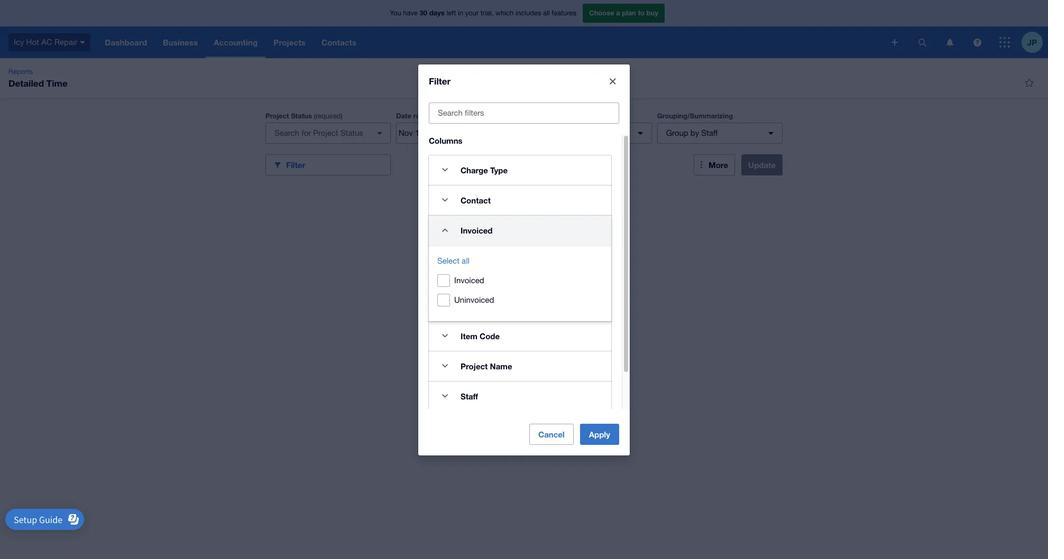 Task type: describe. For each thing, give the bounding box(es) containing it.
choose
[[589, 9, 615, 17]]

Select start date field
[[397, 123, 448, 143]]

item
[[461, 331, 478, 341]]

by
[[691, 129, 699, 138]]

expand image for project
[[434, 356, 455, 377]]

you have 30 days left in your trial, which includes all features
[[390, 9, 577, 17]]

month
[[451, 112, 470, 120]]

project status ( required )
[[266, 112, 343, 120]]

detailed
[[8, 78, 44, 89]]

icy hot ac repair button
[[0, 26, 97, 58]]

grouping/summarizing
[[657, 112, 733, 120]]

1 vertical spatial invoiced
[[454, 276, 484, 285]]

close image
[[603, 71, 624, 92]]

jp banner
[[0, 0, 1048, 58]]

collapse image
[[434, 220, 455, 241]]

apply
[[589, 430, 610, 440]]

all inside select all button
[[462, 256, 470, 265]]

navigation inside jp banner
[[97, 26, 884, 58]]

uninvoiced
[[454, 295, 494, 304]]

icy
[[14, 37, 24, 46]]

which
[[496, 9, 514, 17]]

Select end date field
[[449, 123, 500, 143]]

more button
[[694, 154, 735, 176]]

select
[[437, 256, 460, 265]]

filter inside button
[[286, 160, 305, 170]]

expand image
[[434, 190, 455, 211]]

project name
[[461, 362, 512, 371]]

charge type
[[461, 165, 508, 175]]

item code
[[461, 331, 500, 341]]

expand image for charge
[[434, 159, 455, 181]]

have
[[403, 9, 418, 17]]

select all button
[[437, 255, 470, 267]]

reports detailed time
[[8, 68, 68, 89]]

plan
[[622, 9, 636, 17]]

cancel button
[[530, 424, 574, 445]]

reports
[[8, 68, 33, 76]]

30
[[420, 9, 427, 17]]

select all
[[437, 256, 470, 265]]

icy hot ac repair
[[14, 37, 77, 46]]

trial,
[[481, 9, 494, 17]]

hot
[[26, 37, 39, 46]]

type
[[490, 165, 508, 175]]

)
[[341, 112, 343, 120]]



Task type: vqa. For each thing, say whether or not it's contained in the screenshot.
'Contact' button
no



Task type: locate. For each thing, give the bounding box(es) containing it.
0 horizontal spatial svg image
[[919, 38, 927, 46]]

group
[[666, 129, 689, 138]]

in
[[458, 9, 463, 17]]

code
[[480, 331, 500, 341]]

0 vertical spatial filter
[[429, 75, 451, 86]]

project for project status ( required )
[[266, 112, 289, 120]]

all right the select
[[462, 256, 470, 265]]

filter dialog
[[418, 64, 630, 456]]

1 expand image from the top
[[434, 159, 455, 181]]

1 vertical spatial columns
[[429, 136, 463, 145]]

(
[[314, 112, 316, 120]]

0 vertical spatial columns
[[527, 112, 556, 120]]

to
[[638, 9, 645, 17]]

svg image
[[1000, 37, 1010, 48], [919, 38, 927, 46]]

1 horizontal spatial staff
[[702, 129, 718, 138]]

columns inside 'filter' dialog
[[429, 136, 463, 145]]

required
[[316, 112, 341, 120]]

features
[[552, 9, 577, 17]]

this
[[436, 112, 449, 120]]

0 horizontal spatial project
[[266, 112, 289, 120]]

filter
[[429, 75, 451, 86], [286, 160, 305, 170]]

0 vertical spatial invoiced
[[461, 226, 493, 235]]

1 vertical spatial staff
[[461, 392, 478, 401]]

date
[[396, 112, 412, 120]]

all
[[543, 9, 550, 17], [462, 256, 470, 265]]

you
[[390, 9, 401, 17]]

0 vertical spatial project
[[266, 112, 289, 120]]

filter down status
[[286, 160, 305, 170]]

all inside you have 30 days left in your trial, which includes all features
[[543, 9, 550, 17]]

group by staff button
[[657, 123, 783, 144]]

repair
[[54, 37, 77, 46]]

svg image
[[947, 38, 954, 46], [974, 38, 982, 46], [892, 39, 898, 45], [80, 41, 85, 44]]

0 horizontal spatial columns
[[429, 136, 463, 145]]

all left features
[[543, 9, 550, 17]]

expand image for item
[[434, 326, 455, 347]]

1 horizontal spatial all
[[543, 9, 550, 17]]

charge
[[461, 165, 488, 175]]

project left 'name'
[[461, 362, 488, 371]]

0 horizontal spatial all
[[462, 256, 470, 265]]

project for project name
[[461, 362, 488, 371]]

1 horizontal spatial columns
[[527, 112, 556, 120]]

more
[[709, 160, 728, 170]]

range
[[413, 112, 432, 120]]

update button
[[742, 154, 783, 176]]

a
[[616, 9, 620, 17]]

invoiced up uninvoiced
[[454, 276, 484, 285]]

1 horizontal spatial project
[[461, 362, 488, 371]]

3 expand image from the top
[[434, 356, 455, 377]]

1 horizontal spatial filter
[[429, 75, 451, 86]]

0 horizontal spatial filter
[[286, 160, 305, 170]]

1 vertical spatial all
[[462, 256, 470, 265]]

left
[[447, 9, 456, 17]]

project inside 'filter' dialog
[[461, 362, 488, 371]]

2 expand image from the top
[[434, 326, 455, 347]]

staff down project name
[[461, 392, 478, 401]]

days
[[429, 9, 445, 17]]

navigation
[[97, 26, 884, 58]]

status
[[291, 112, 312, 120]]

1 vertical spatial project
[[461, 362, 488, 371]]

time
[[46, 78, 68, 89]]

invoiced
[[461, 226, 493, 235], [454, 276, 484, 285]]

1 horizontal spatial svg image
[[1000, 37, 1010, 48]]

buy
[[647, 9, 659, 17]]

4 expand image from the top
[[434, 386, 455, 407]]

0 vertical spatial staff
[[702, 129, 718, 138]]

Search filters field
[[430, 103, 619, 123]]

filter inside dialog
[[429, 75, 451, 86]]

your
[[465, 9, 479, 17]]

reports link
[[4, 67, 37, 77]]

staff inside 'filter' dialog
[[461, 392, 478, 401]]

staff right 'by'
[[702, 129, 718, 138]]

project
[[266, 112, 289, 120], [461, 362, 488, 371]]

choose a plan to buy
[[589, 9, 659, 17]]

apply button
[[580, 424, 619, 445]]

ac
[[41, 37, 52, 46]]

0 horizontal spatial staff
[[461, 392, 478, 401]]

name
[[490, 362, 512, 371]]

cancel
[[539, 430, 565, 440]]

update
[[749, 160, 776, 170]]

columns
[[527, 112, 556, 120], [429, 136, 463, 145]]

1 vertical spatial filter
[[286, 160, 305, 170]]

filter button
[[266, 154, 391, 176]]

contact
[[461, 195, 491, 205]]

jp button
[[1022, 26, 1048, 58]]

filter up this
[[429, 75, 451, 86]]

includes
[[516, 9, 541, 17]]

svg image inside icy hot ac repair popup button
[[80, 41, 85, 44]]

group by staff
[[666, 129, 718, 138]]

0 vertical spatial all
[[543, 9, 550, 17]]

project left status
[[266, 112, 289, 120]]

staff
[[702, 129, 718, 138], [461, 392, 478, 401]]

jp
[[1028, 37, 1037, 47]]

expand image
[[434, 159, 455, 181], [434, 326, 455, 347], [434, 356, 455, 377], [434, 386, 455, 407]]

date range this month
[[396, 112, 470, 120]]

staff inside popup button
[[702, 129, 718, 138]]

invoiced down contact
[[461, 226, 493, 235]]



